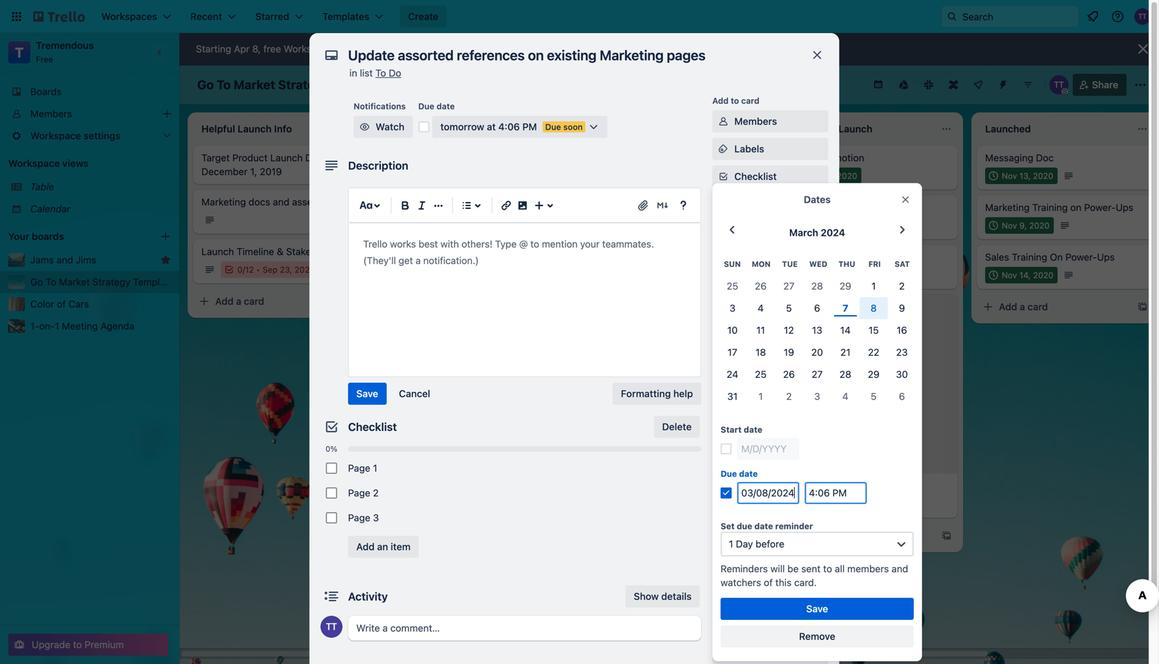 Task type: vqa. For each thing, say whether or not it's contained in the screenshot.


Task type: describe. For each thing, give the bounding box(es) containing it.
workspace
[[8, 158, 60, 169]]

21 button
[[832, 342, 860, 364]]

1 vertical spatial 29 button
[[860, 364, 888, 386]]

Aug 21, 2020 checkbox
[[790, 168, 862, 184]]

sales
[[986, 252, 1010, 263]]

1 vertical spatial checklist
[[348, 421, 397, 434]]

28 for 28 button to the top
[[812, 280, 823, 292]]

a down nov 14, 2020 "option"
[[1020, 301, 1026, 313]]

marketing for marketing docs and assets
[[202, 196, 246, 208]]

go to market strategy template link
[[30, 275, 174, 289]]

0 horizontal spatial to
[[46, 276, 56, 288]]

Jul 19, 2020 checkbox
[[790, 217, 858, 234]]

24
[[727, 369, 739, 380]]

power- up 17
[[713, 317, 742, 326]]

Nov 13, 2020 checkbox
[[986, 168, 1058, 184]]

assorted
[[433, 202, 472, 213]]

add a card down mar 8
[[411, 265, 460, 277]]

1 horizontal spatial share button
[[1073, 74, 1127, 96]]

nov 13, 2020
[[1002, 171, 1054, 181]]

social promotion link
[[790, 151, 950, 165]]

a down mar 8
[[432, 265, 437, 277]]

next month image
[[894, 222, 911, 238]]

add board image
[[160, 231, 171, 242]]

0 horizontal spatial 3 button
[[719, 297, 747, 319]]

sm image for cover
[[717, 253, 731, 266]]

/ for 3
[[465, 235, 468, 244]]

0 horizontal spatial be
[[358, 43, 369, 55]]

0 horizontal spatial 27
[[784, 280, 795, 292]]

custom
[[735, 281, 770, 293]]

10 inside button
[[728, 325, 738, 336]]

date up before
[[755, 522, 773, 531]]

date right start
[[744, 425, 763, 435]]

cover link
[[713, 248, 829, 271]]

cancel
[[399, 388, 430, 400]]

calendar power-up image
[[873, 79, 884, 90]]

1 vertical spatial 26 button
[[775, 364, 803, 386]]

due date for notifications
[[418, 101, 455, 111]]

on-
[[39, 321, 55, 332]]

last month image
[[724, 222, 741, 238]]

remove button
[[721, 626, 914, 648]]

0 horizontal spatial will
[[341, 43, 355, 55]]

date down automation
[[739, 469, 758, 479]]

3 up power-ups
[[730, 303, 736, 314]]

at
[[487, 121, 496, 133]]

strategy inside board name text field
[[278, 77, 330, 92]]

blog post - announcement
[[790, 202, 909, 213]]

labels
[[735, 143, 765, 155]]

product
[[232, 152, 268, 164]]

upgrade
[[32, 639, 70, 651]]

1 vertical spatial 25
[[755, 369, 767, 380]]

open help dialog image
[[675, 197, 692, 214]]

0 horizontal spatial 4 button
[[747, 297, 775, 319]]

Page 1 checkbox
[[326, 463, 337, 474]]

add inside 'button'
[[735, 476, 753, 487]]

to inside board name text field
[[217, 77, 231, 92]]

page 2
[[348, 488, 379, 499]]

starred icon image
[[160, 255, 171, 266]]

0 horizontal spatial 1 button
[[747, 386, 775, 408]]

starting
[[196, 43, 231, 55]]

card up all
[[832, 530, 852, 542]]

0 vertical spatial 12
[[245, 265, 254, 275]]

market inside board name text field
[[234, 77, 275, 92]]

2 m/d/yyyy text field from the top
[[737, 482, 800, 504]]

existing
[[398, 216, 432, 227]]

2 horizontal spatial on
[[1071, 202, 1082, 213]]

thu
[[839, 260, 856, 269]]

page 1
[[348, 463, 377, 474]]

add to card
[[713, 96, 760, 106]]

set
[[721, 522, 735, 531]]

sales training on power-ups link
[[986, 251, 1146, 264]]

0 vertical spatial announcement
[[842, 202, 909, 213]]

1 vertical spatial 3 button
[[803, 386, 832, 408]]

card down nov 14, 2020
[[1028, 301, 1048, 313]]

0 vertical spatial 1 button
[[860, 275, 888, 297]]

3 down update assorted references on existing marketing pages
[[468, 235, 473, 244]]

to right "limited"
[[404, 43, 413, 55]]

mar
[[414, 235, 429, 244]]

create from template… image for sales training on power-ups
[[1137, 302, 1148, 313]]

11
[[757, 325, 765, 336]]

marketing training on power-ups link
[[986, 201, 1146, 215]]

1 vertical spatial go
[[30, 276, 43, 288]]

1 vertical spatial 5 button
[[860, 386, 888, 408]]

4 for the bottommost '4' 'button'
[[843, 391, 849, 402]]

button
[[755, 476, 786, 487]]

tremendous
[[36, 40, 94, 51]]

training for marketing
[[1033, 202, 1068, 213]]

16 button
[[888, 319, 916, 342]]

1 horizontal spatial 26
[[783, 369, 795, 380]]

a down the 31,
[[824, 530, 830, 542]]

1 vertical spatial 4 button
[[832, 386, 860, 408]]

aug
[[806, 171, 821, 181]]

in-
[[790, 252, 802, 263]]

0 horizontal spatial terry turtle (terryturtle) image
[[321, 616, 343, 638]]

2020 for sales
[[1034, 271, 1054, 280]]

0 horizontal spatial 5 button
[[775, 297, 803, 319]]

launch inside the target product launch date: december 1, 2019
[[270, 152, 303, 164]]

date:
[[305, 152, 329, 164]]

1 vertical spatial 6
[[899, 391, 905, 402]]

1 horizontal spatial 2 button
[[888, 275, 916, 297]]

2020 for marketing
[[1030, 221, 1050, 231]]

tomorrow at 4:06 pm
[[441, 121, 537, 133]]

0 horizontal spatial share button
[[713, 643, 829, 665]]

17 button
[[719, 342, 747, 364]]

10 button
[[719, 319, 747, 342]]

update
[[398, 202, 430, 213]]

20 button
[[803, 342, 832, 364]]

fix alignment issue on /pricing
[[398, 152, 532, 164]]

23, inside the jul 23, 2020 option
[[820, 271, 832, 280]]

color
[[30, 299, 54, 310]]

1 left day
[[729, 539, 734, 550]]

Mark due date as complete checkbox
[[418, 121, 430, 133]]

a left attach and insert link image
[[628, 196, 633, 208]]

0%
[[326, 445, 338, 454]]

messaging
[[986, 152, 1034, 164]]

image image
[[515, 197, 531, 214]]

1 horizontal spatial members link
[[713, 110, 829, 133]]

target
[[202, 152, 230, 164]]

0 vertical spatial 26 button
[[747, 275, 775, 297]]

2 horizontal spatial to
[[376, 67, 386, 79]]

2 inside checklist group
[[373, 488, 379, 499]]

page for page 2
[[348, 488, 370, 499]]

actions
[[713, 511, 743, 521]]

members for the rightmost the members link
[[735, 116, 777, 127]]

0 vertical spatial 27 button
[[775, 275, 803, 297]]

1 vertical spatial 25 button
[[747, 364, 775, 386]]

training for sales
[[1012, 252, 1048, 263]]

8 inside button
[[871, 303, 877, 314]]

0 vertical spatial 10
[[416, 43, 426, 55]]

Page 2 checkbox
[[326, 488, 337, 499]]

add a card left open help dialog "icon"
[[607, 196, 656, 208]]

19 button
[[775, 342, 803, 364]]

workspace navigation collapse icon image
[[150, 43, 170, 62]]

date up "tomorrow"
[[437, 101, 455, 111]]

sun
[[724, 260, 741, 269]]

template inside board name text field
[[333, 77, 388, 92]]

1 vertical spatial 2
[[786, 391, 792, 402]]

attachment button
[[713, 221, 829, 243]]

0 horizontal spatial 25
[[727, 280, 739, 292]]

italic ⌘i image
[[414, 197, 430, 214]]

2020 for social
[[837, 171, 858, 181]]

21
[[841, 347, 851, 358]]

go to market strategy template inside board name text field
[[197, 77, 388, 92]]

view markdown image
[[656, 199, 670, 213]]

1 horizontal spatial terry turtle (terryturtle) image
[[1050, 75, 1069, 95]]

Jul 23, 2020 checkbox
[[790, 267, 859, 284]]

0 for 0 / 3
[[460, 235, 465, 244]]

3 inside checklist group
[[373, 512, 379, 524]]

sat
[[895, 260, 910, 269]]

card down •
[[244, 296, 264, 307]]

•
[[256, 265, 260, 275]]

description
[[348, 159, 409, 172]]

14,
[[1020, 271, 1031, 280]]

bold ⌘b image
[[397, 197, 414, 214]]

terry turtle (terryturtle) image inside primary element
[[1135, 8, 1151, 25]]

0 vertical spatial 6 button
[[803, 297, 832, 319]]

tue
[[782, 260, 798, 269]]

18 button
[[747, 342, 775, 364]]

day
[[736, 539, 753, 550]]

9 button
[[888, 297, 916, 319]]

due
[[737, 522, 753, 531]]

nov for marketing
[[1002, 221, 1018, 231]]

power-ups
[[713, 317, 758, 326]]

1 vertical spatial 6 button
[[888, 386, 916, 408]]

nov for sales
[[1002, 271, 1018, 280]]

formatting help
[[621, 388, 693, 400]]

fix
[[398, 152, 410, 164]]

will inside reminders will be sent to all members and watchers of this card.
[[771, 563, 785, 575]]

2 horizontal spatial 2
[[899, 280, 905, 292]]

1 vertical spatial 27
[[812, 369, 823, 380]]

fix alignment issue on /pricing link
[[398, 151, 558, 165]]

0 notifications image
[[1085, 8, 1102, 25]]

save button for remove
[[721, 598, 914, 620]]

views
[[62, 158, 89, 169]]

upgrade to premium
[[32, 639, 124, 651]]

0 vertical spatial 6
[[815, 303, 821, 314]]

0 horizontal spatial 2 button
[[775, 386, 803, 408]]

2020 for blog
[[833, 221, 854, 231]]

workspaces
[[284, 43, 338, 55]]

start date
[[721, 425, 763, 435]]

of inside reminders will be sent to all members and watchers of this card.
[[764, 577, 773, 589]]

attachment
[[735, 226, 788, 237]]

blog
[[790, 202, 810, 213]]

0 horizontal spatial go to market strategy template
[[30, 276, 174, 288]]

dates
[[804, 194, 831, 205]]

power- down "messaging doc" link
[[1085, 202, 1116, 213]]

card down 0 / 3
[[440, 265, 460, 277]]

members
[[848, 563, 889, 575]]

to inside reminders will be sent to all members and watchers of this card.
[[824, 563, 833, 575]]

due for start date
[[721, 469, 737, 479]]

jul for app
[[806, 271, 818, 280]]

1 vertical spatial due
[[545, 122, 561, 132]]

2020 for in-
[[835, 271, 855, 280]]

page 3
[[348, 512, 379, 524]]

soon
[[564, 122, 583, 132]]

3 down 20 button
[[815, 391, 821, 402]]

post
[[812, 202, 832, 213]]

1 down google drive
[[759, 391, 763, 402]]

0 vertical spatial 29 button
[[832, 275, 860, 297]]

make template link
[[713, 581, 829, 603]]

sm image for watch
[[358, 120, 372, 134]]

google drive
[[735, 364, 793, 375]]

sm image for labels
[[717, 142, 731, 156]]

marketing for marketing training on power-ups
[[986, 202, 1030, 213]]

tremendous link
[[36, 40, 94, 51]]

1 horizontal spatial and
[[273, 196, 290, 208]]

color of cars link
[[30, 297, 171, 311]]

sm image for move
[[717, 530, 731, 544]]

social
[[790, 152, 816, 164]]

marketing docs and assets link
[[202, 195, 362, 209]]

1 vertical spatial 27 button
[[803, 364, 832, 386]]

archive link
[[713, 615, 829, 637]]

members for left the members link
[[30, 108, 72, 119]]

0 vertical spatial 28 button
[[803, 275, 832, 297]]

0 vertical spatial 25 button
[[719, 275, 747, 297]]

1 down fri at the top of the page
[[872, 280, 876, 292]]



Task type: locate. For each thing, give the bounding box(es) containing it.
card up the labels
[[742, 96, 760, 106]]

0 horizontal spatial 26
[[755, 280, 767, 292]]

primary element
[[0, 0, 1160, 33]]

sm image inside labels link
[[717, 142, 731, 156]]

12 left •
[[245, 265, 254, 275]]

0 horizontal spatial strategy
[[92, 276, 130, 288]]

12 inside button
[[784, 325, 794, 336]]

sm image
[[358, 120, 372, 134], [717, 142, 731, 156], [717, 253, 731, 266], [717, 530, 731, 544], [717, 558, 731, 571], [717, 619, 731, 633]]

1 vertical spatial 10
[[728, 325, 738, 336]]

share for the right share button
[[1092, 79, 1119, 90]]

1 horizontal spatial 29
[[868, 369, 880, 380]]

23, down 'wed'
[[820, 271, 832, 280]]

4 up 11
[[758, 303, 764, 314]]

6 button down 30 on the bottom of the page
[[888, 386, 916, 408]]

google
[[735, 364, 767, 375]]

marketing inside update assorted references on existing marketing pages
[[435, 216, 479, 227]]

your boards with 4 items element
[[8, 228, 139, 245]]

open information menu image
[[1111, 10, 1125, 23]]

/pricing
[[499, 152, 532, 164]]

5 down 22 button
[[871, 391, 877, 402]]

due date for start date
[[721, 469, 758, 479]]

jul down 'wed'
[[806, 271, 818, 280]]

2 vertical spatial jul
[[806, 500, 818, 509]]

Nov 14, 2020 checkbox
[[986, 267, 1058, 284]]

copy
[[735, 559, 758, 570]]

28 button
[[803, 275, 832, 297], [832, 364, 860, 386]]

sm image for members
[[717, 115, 731, 128]]

1 m/d/yyyy text field from the top
[[737, 438, 800, 460]]

3 button down custom
[[719, 297, 747, 319]]

save left cancel at the bottom left of page
[[356, 388, 378, 400]]

27 button
[[775, 275, 803, 297], [803, 364, 832, 386]]

page for page 1
[[348, 463, 370, 474]]

Search field
[[958, 6, 1079, 27]]

custom fields button
[[713, 280, 829, 294]]

1 horizontal spatial 10
[[728, 325, 738, 336]]

learn more about collaborator limits link
[[493, 43, 653, 55]]

to up color of cars
[[46, 276, 56, 288]]

sm image inside cover link
[[717, 253, 731, 266]]

1 horizontal spatial 0
[[460, 235, 465, 244]]

0 vertical spatial 4
[[758, 303, 764, 314]]

power- down slack
[[755, 419, 788, 431]]

add a card down "jul 31, 2020"
[[803, 530, 852, 542]]

29 for 29 button to the top
[[840, 280, 852, 292]]

1 vertical spatial and
[[57, 254, 73, 266]]

1 horizontal spatial save button
[[721, 598, 914, 620]]

add button
[[735, 476, 786, 487]]

sm image for archive
[[717, 619, 731, 633]]

save button for cancel
[[348, 383, 387, 405]]

sm image left cover
[[717, 253, 731, 266]]

be up this
[[788, 563, 799, 575]]

0 vertical spatial be
[[358, 43, 369, 55]]

1 vertical spatial save
[[807, 603, 829, 615]]

of left this
[[764, 577, 773, 589]]

1 vertical spatial strategy
[[92, 276, 130, 288]]

issue
[[459, 152, 482, 164]]

3 down page 2
[[373, 512, 379, 524]]

and
[[273, 196, 290, 208], [57, 254, 73, 266], [892, 563, 909, 575]]

template down starred icon
[[133, 276, 174, 288]]

1 nov from the top
[[1002, 171, 1018, 181]]

1 horizontal spatial template
[[333, 77, 388, 92]]

this
[[776, 577, 792, 589]]

members link up labels link
[[713, 110, 829, 133]]

members link
[[0, 103, 179, 125], [713, 110, 829, 133]]

marketing up nov 9, 2020 checkbox
[[986, 202, 1030, 213]]

link image
[[498, 197, 515, 214]]

1 vertical spatial due date
[[721, 469, 758, 479]]

to right 'upgrade' at bottom
[[73, 639, 82, 651]]

go inside board name text field
[[197, 77, 214, 92]]

copy link
[[713, 554, 829, 576]]

on for issue
[[485, 152, 496, 164]]

add button button
[[713, 471, 829, 493]]

1 horizontal spatial 6
[[899, 391, 905, 402]]

0 horizontal spatial 0
[[237, 265, 243, 275]]

/ left •
[[243, 265, 245, 275]]

Mar 8 checkbox
[[398, 231, 441, 248]]

sm image inside archive link
[[717, 619, 731, 633]]

move
[[735, 531, 759, 543]]

1 vertical spatial of
[[764, 577, 773, 589]]

1 horizontal spatial to
[[217, 77, 231, 92]]

page down 'page 1'
[[348, 488, 370, 499]]

email
[[790, 481, 813, 492]]

8
[[431, 235, 437, 244], [871, 303, 877, 314]]

text styles image
[[358, 197, 374, 214]]

1 horizontal spatial due date
[[721, 469, 758, 479]]

be left "limited"
[[358, 43, 369, 55]]

25 button down sun at the top of the page
[[719, 275, 747, 297]]

28 down 21 button
[[840, 369, 852, 380]]

2 vertical spatial and
[[892, 563, 909, 575]]

members up the labels
[[735, 116, 777, 127]]

0 vertical spatial 26
[[755, 280, 767, 292]]

0 vertical spatial 8
[[431, 235, 437, 244]]

go to market strategy template down workspaces
[[197, 77, 388, 92]]

1 right 1-
[[55, 321, 59, 332]]

card left open help dialog "icon"
[[636, 196, 656, 208]]

1 vertical spatial 2 button
[[775, 386, 803, 408]]

0 horizontal spatial create from template… image
[[941, 531, 952, 542]]

of inside color of cars link
[[57, 299, 66, 310]]

jams
[[30, 254, 54, 266]]

to up the labels
[[731, 96, 739, 106]]

27 down tue
[[784, 280, 795, 292]]

0 down update assorted references on existing marketing pages
[[460, 235, 465, 244]]

23,
[[280, 265, 292, 275], [820, 271, 832, 280]]

sm image inside the members link
[[717, 115, 731, 128]]

sm image inside copy link
[[717, 558, 731, 571]]

search image
[[947, 11, 958, 22]]

and inside reminders will be sent to all members and watchers of this card.
[[892, 563, 909, 575]]

Main content area, start typing to enter text. text field
[[363, 236, 686, 269]]

12 up 19
[[784, 325, 794, 336]]

due left soon
[[545, 122, 561, 132]]

alignment
[[413, 152, 457, 164]]

go to market strategy template up color of cars link
[[30, 276, 174, 288]]

0 vertical spatial terry turtle (terryturtle) image
[[1135, 8, 1151, 25]]

2020 for messaging
[[1033, 171, 1054, 181]]

14
[[841, 325, 851, 336]]

checklist group
[[321, 456, 702, 531]]

delete link
[[654, 416, 700, 438]]

editor toolbar toolbar
[[355, 195, 695, 217]]

due date down automation
[[721, 469, 758, 479]]

1 vertical spatial terry turtle (terryturtle) image
[[1050, 75, 1069, 95]]

upgrade to premium link
[[8, 634, 168, 656]]

5 button
[[775, 297, 803, 319], [860, 386, 888, 408]]

8 inside option
[[431, 235, 437, 244]]

0 horizontal spatial 2
[[373, 488, 379, 499]]

0 horizontal spatial market
[[59, 276, 90, 288]]

12 button
[[775, 319, 803, 342]]

jul for post
[[806, 221, 818, 231]]

go to market strategy template
[[197, 77, 388, 92], [30, 276, 174, 288]]

sm image for make template
[[717, 585, 731, 599]]

pm
[[523, 121, 537, 133]]

sm image inside watch button
[[358, 120, 372, 134]]

0 horizontal spatial of
[[57, 299, 66, 310]]

25 left drive
[[755, 369, 767, 380]]

close popover image
[[900, 194, 911, 205]]

1 horizontal spatial 5 button
[[860, 386, 888, 408]]

nov for messaging
[[1002, 171, 1018, 181]]

target product launch date: december 1, 2019
[[202, 152, 329, 177]]

5 for 5 button to the left
[[786, 303, 792, 314]]

watchers
[[721, 577, 761, 589]]

2
[[899, 280, 905, 292], [786, 391, 792, 402], [373, 488, 379, 499]]

Nov 9, 2020 checkbox
[[986, 217, 1054, 234]]

23
[[896, 347, 908, 358]]

update assorted references on existing marketing pages
[[398, 202, 536, 227]]

sm image left 'archive' in the right bottom of the page
[[717, 619, 731, 633]]

add inside button
[[356, 541, 375, 553]]

formatting help link
[[613, 383, 702, 405]]

create from template… image for in-app announcement
[[941, 531, 952, 542]]

a down 0 / 12 • sep 23, 2021
[[236, 296, 241, 307]]

share button
[[1073, 74, 1127, 96], [713, 643, 829, 665]]

jul for newsletter
[[806, 500, 818, 509]]

before
[[756, 539, 785, 550]]

0 vertical spatial save
[[356, 388, 378, 400]]

1 horizontal spatial 4
[[843, 391, 849, 402]]

29 down 22 button
[[868, 369, 880, 380]]

launch timeline & stakeholders link
[[202, 245, 362, 259]]

card.
[[795, 577, 817, 589]]

5 button down 22 button
[[860, 386, 888, 408]]

2019
[[260, 166, 282, 177]]

jul inside option
[[806, 271, 818, 280]]

28 for bottommost 28 button
[[840, 369, 852, 380]]

27 button down tue
[[775, 275, 803, 297]]

lists image
[[459, 197, 475, 214]]

18
[[756, 347, 766, 358]]

promotion
[[819, 152, 865, 164]]

0 vertical spatial launch
[[270, 152, 303, 164]]

jul 19, 2020
[[806, 221, 854, 231]]

1 vertical spatial 28 button
[[832, 364, 860, 386]]

0 for 0 / 12 • sep 23, 2021
[[237, 265, 243, 275]]

1 vertical spatial /
[[243, 265, 245, 275]]

all
[[835, 563, 845, 575]]

5 for the bottom 5 button
[[871, 391, 877, 402]]

None text field
[[341, 43, 797, 68]]

m/d/yyyy text field up the set due date reminder
[[737, 482, 800, 504]]

launch
[[270, 152, 303, 164], [202, 246, 234, 257]]

on
[[1050, 252, 1063, 263]]

checklist inside button
[[735, 171, 777, 182]]

Jul 31, 2020 checkbox
[[790, 496, 858, 513]]

on inside update assorted references on existing marketing pages
[[524, 202, 536, 213]]

will up this
[[771, 563, 785, 575]]

0 vertical spatial 2 button
[[888, 275, 916, 297]]

more formatting image
[[430, 197, 447, 214]]

0 horizontal spatial 5
[[786, 303, 792, 314]]

1 horizontal spatial 28
[[840, 369, 852, 380]]

watch button
[[354, 116, 413, 138]]

doc
[[1036, 152, 1054, 164]]

power ups image
[[973, 79, 984, 90]]

power- right on
[[1066, 252, 1097, 263]]

0 vertical spatial checklist
[[735, 171, 777, 182]]

0 vertical spatial 3 button
[[719, 297, 747, 319]]

create from template… image
[[1137, 302, 1148, 313], [941, 531, 952, 542]]

3 nov from the top
[[1002, 271, 1018, 280]]

save for cancel
[[356, 388, 378, 400]]

29 button up 7
[[832, 275, 860, 297]]

announcement up the "jul 23, 2020"
[[823, 252, 890, 263]]

0 vertical spatial and
[[273, 196, 290, 208]]

0 vertical spatial 5
[[786, 303, 792, 314]]

0 horizontal spatial 10
[[416, 43, 426, 55]]

/ down update assorted references on existing marketing pages
[[465, 235, 468, 244]]

0 horizontal spatial share
[[735, 648, 761, 659]]

27
[[784, 280, 795, 292], [812, 369, 823, 380]]

1 horizontal spatial on
[[524, 202, 536, 213]]

docs
[[249, 196, 270, 208]]

1 horizontal spatial of
[[764, 577, 773, 589]]

add a card down 14,
[[999, 301, 1048, 313]]

activity
[[348, 590, 388, 604]]

show menu image
[[1134, 78, 1148, 92]]

4:06
[[499, 121, 520, 133]]

1 vertical spatial m/d/yyyy text field
[[737, 482, 800, 504]]

save for remove
[[807, 603, 829, 615]]

terry turtle (terryturtle) image
[[1135, 8, 1151, 25], [1050, 75, 1069, 95], [321, 616, 343, 638]]

2 down drive
[[786, 391, 792, 402]]

29 button
[[832, 275, 860, 297], [860, 364, 888, 386]]

2020 inside "option"
[[1034, 271, 1054, 280]]

1 jul from the top
[[806, 221, 818, 231]]

on for references
[[524, 202, 536, 213]]

23, right sep
[[280, 265, 292, 275]]

sm image down actions
[[717, 530, 731, 544]]

card
[[742, 96, 760, 106], [636, 196, 656, 208], [440, 265, 460, 277], [244, 296, 264, 307], [1028, 301, 1048, 313], [832, 530, 852, 542]]

Board name text field
[[190, 74, 394, 96]]

training up nov 9, 2020
[[1033, 202, 1068, 213]]

sm image
[[717, 115, 731, 128], [717, 585, 731, 599]]

march 2024
[[790, 227, 846, 238]]

2020 right 21,
[[837, 171, 858, 181]]

2 button up 9
[[888, 275, 916, 297]]

0 horizontal spatial 23,
[[280, 265, 292, 275]]

jul inside option
[[806, 500, 818, 509]]

2020 right the 31,
[[833, 500, 854, 509]]

1 vertical spatial save button
[[721, 598, 914, 620]]

to
[[404, 43, 413, 55], [731, 96, 739, 106], [824, 563, 833, 575], [73, 639, 82, 651]]

0 horizontal spatial go
[[30, 276, 43, 288]]

0 vertical spatial training
[[1033, 202, 1068, 213]]

to left the "do"
[[376, 67, 386, 79]]

attach and insert link image
[[637, 199, 651, 213]]

27 down 20 button
[[812, 369, 823, 380]]

go down jams
[[30, 276, 43, 288]]

14 button
[[832, 319, 860, 342]]

1-on-1 meeting agenda
[[30, 321, 135, 332]]

0 vertical spatial page
[[348, 463, 370, 474]]

share
[[1092, 79, 1119, 90], [735, 648, 761, 659]]

share for leftmost share button
[[735, 648, 761, 659]]

0 horizontal spatial 8
[[431, 235, 437, 244]]

checklist up 'page 1'
[[348, 421, 397, 434]]

3 page from the top
[[348, 512, 370, 524]]

1 vertical spatial share button
[[713, 643, 829, 665]]

29 for 29 button to the bottom
[[868, 369, 880, 380]]

10 down create button on the top
[[416, 43, 426, 55]]

1 horizontal spatial /
[[465, 235, 468, 244]]

page for page 3
[[348, 512, 370, 524]]

0 vertical spatial nov
[[1002, 171, 1018, 181]]

28 button down 'wed'
[[803, 275, 832, 297]]

slack
[[735, 392, 759, 403]]

28 down the "jul 23, 2020"
[[812, 280, 823, 292]]

1 vertical spatial sm image
[[717, 585, 731, 599]]

1 page from the top
[[348, 463, 370, 474]]

0 horizontal spatial due date
[[418, 101, 455, 111]]

25 down sun at the top of the page
[[727, 280, 739, 292]]

members
[[30, 108, 72, 119], [735, 116, 777, 127]]

5 button down fields
[[775, 297, 803, 319]]

0 horizontal spatial template
[[133, 276, 174, 288]]

due up mark due date as complete option
[[418, 101, 435, 111]]

nov left 14,
[[1002, 271, 1018, 280]]

nov inside checkbox
[[1002, 221, 1018, 231]]

nov inside "option"
[[1002, 271, 1018, 280]]

archive
[[735, 620, 769, 632]]

1 horizontal spatial 1 button
[[860, 275, 888, 297]]

sent
[[802, 563, 821, 575]]

0 vertical spatial 4 button
[[747, 297, 775, 319]]

8,
[[252, 43, 261, 55]]

due for notifications
[[418, 101, 435, 111]]

2 nov from the top
[[1002, 221, 1018, 231]]

nov inside option
[[1002, 171, 1018, 181]]

go down the starting
[[197, 77, 214, 92]]

sm image left the labels
[[717, 142, 731, 156]]

25 button down 18 at the bottom of page
[[747, 364, 775, 386]]

strategy down workspaces
[[278, 77, 330, 92]]

1 sm image from the top
[[717, 115, 731, 128]]

0 horizontal spatial 4
[[758, 303, 764, 314]]

6 up 13
[[815, 303, 821, 314]]

sm image inside make template 'link'
[[717, 585, 731, 599]]

sep
[[263, 265, 278, 275]]

1 vertical spatial 12
[[784, 325, 794, 336]]

add a card down •
[[215, 296, 264, 307]]

0 horizontal spatial launch
[[202, 246, 234, 257]]

1 button down fri at the top of the page
[[860, 275, 888, 297]]

/ for 12
[[243, 265, 245, 275]]

26 down mon
[[755, 280, 767, 292]]

3 jul from the top
[[806, 500, 818, 509]]

2 sm image from the top
[[717, 585, 731, 599]]

jams and jims
[[30, 254, 96, 266]]

1 vertical spatial 29
[[868, 369, 880, 380]]

Add time text field
[[805, 482, 867, 504]]

2020 inside option
[[835, 271, 855, 280]]

0 horizontal spatial /
[[243, 265, 245, 275]]

M/D/YYYY text field
[[737, 438, 800, 460], [737, 482, 800, 504]]

2 page from the top
[[348, 488, 370, 499]]

blog post - announcement link
[[790, 201, 950, 215]]

sm image left the make
[[717, 585, 731, 599]]

1 horizontal spatial 23,
[[820, 271, 832, 280]]

members link down boards
[[0, 103, 179, 125]]

2 vertical spatial 2
[[373, 488, 379, 499]]

Page 3 checkbox
[[326, 513, 337, 524]]

sm image inside move link
[[717, 530, 731, 544]]

on right issue
[[485, 152, 496, 164]]

start
[[721, 425, 742, 435]]

share left 'show menu' image
[[1092, 79, 1119, 90]]

newsletter
[[816, 481, 864, 492]]

1 horizontal spatial marketing
[[435, 216, 479, 227]]

list
[[360, 67, 373, 79]]

1 horizontal spatial 8
[[871, 303, 877, 314]]

1 vertical spatial 4
[[843, 391, 849, 402]]

automation
[[713, 455, 760, 465]]

jul inside checkbox
[[806, 221, 818, 231]]

1 horizontal spatial launch
[[270, 152, 303, 164]]

be inside reminders will be sent to all members and watchers of this card.
[[788, 563, 799, 575]]

2 vertical spatial terry turtle (terryturtle) image
[[321, 616, 343, 638]]

free
[[36, 55, 53, 64]]

reminders
[[721, 563, 768, 575]]

1 inside checklist group
[[373, 463, 377, 474]]

4 for left '4' 'button'
[[758, 303, 764, 314]]

2 button down drive
[[775, 386, 803, 408]]

0 vertical spatial /
[[465, 235, 468, 244]]

26 button down mon
[[747, 275, 775, 297]]

17
[[728, 347, 738, 358]]

2 down 'sat'
[[899, 280, 905, 292]]

a
[[628, 196, 633, 208], [432, 265, 437, 277], [236, 296, 241, 307], [1020, 301, 1026, 313], [824, 530, 830, 542]]

24 button
[[719, 364, 747, 386]]

due date up mark due date as complete option
[[418, 101, 455, 111]]

marketing down december at the left
[[202, 196, 246, 208]]

26 button down 19
[[775, 364, 803, 386]]

2020 for email
[[833, 500, 854, 509]]

19,
[[820, 221, 831, 231]]

strategy up color of cars link
[[92, 276, 130, 288]]

create
[[408, 11, 439, 22]]

13,
[[1020, 171, 1031, 181]]

2 jul from the top
[[806, 271, 818, 280]]

2 horizontal spatial marketing
[[986, 202, 1030, 213]]

will up in
[[341, 43, 355, 55]]

set due date reminder
[[721, 522, 813, 531]]

stakeholders
[[286, 246, 344, 257]]

go
[[197, 77, 214, 92], [30, 276, 43, 288]]

assets
[[292, 196, 321, 208]]

1 horizontal spatial save
[[807, 603, 829, 615]]

save button
[[348, 383, 387, 405], [721, 598, 914, 620]]

share button left 'show menu' image
[[1073, 74, 1127, 96]]

0 vertical spatial strategy
[[278, 77, 330, 92]]

1 horizontal spatial due
[[545, 122, 561, 132]]

1 horizontal spatial 12
[[784, 325, 794, 336]]

color of cars
[[30, 299, 89, 310]]

6 button
[[803, 297, 832, 319], [888, 386, 916, 408]]

1 vertical spatial announcement
[[823, 252, 890, 263]]

6 button up 13
[[803, 297, 832, 319]]

market down 8,
[[234, 77, 275, 92]]

0 vertical spatial share
[[1092, 79, 1119, 90]]

2020 inside 'checkbox'
[[837, 171, 858, 181]]

make template
[[735, 586, 802, 598]]

Write a comment text field
[[348, 616, 702, 641]]

29 down the "jul 23, 2020"
[[840, 280, 852, 292]]

1 horizontal spatial go
[[197, 77, 214, 92]]

0 / 3
[[460, 235, 473, 244]]

0 horizontal spatial members link
[[0, 103, 179, 125]]

sm image for copy
[[717, 558, 731, 571]]

0 vertical spatial 29
[[840, 280, 852, 292]]

and left jims
[[57, 254, 73, 266]]



